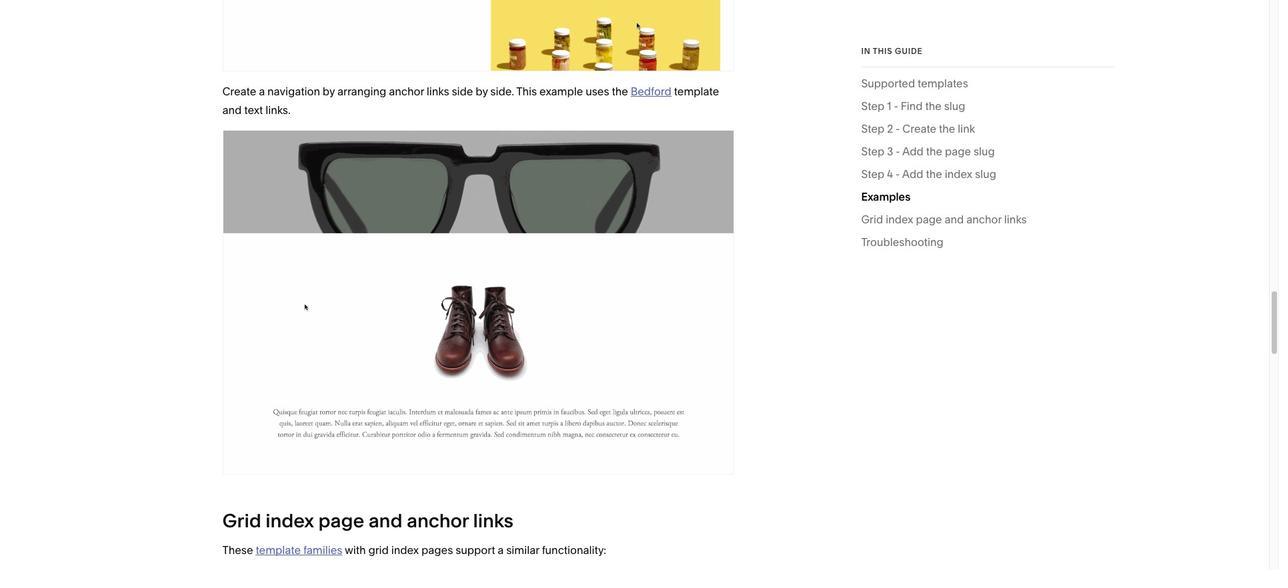 Task type: describe. For each thing, give the bounding box(es) containing it.
these
[[222, 544, 253, 557]]

template and text links.
[[222, 85, 719, 117]]

page inside grid index page and anchor links link
[[916, 213, 942, 226]]

- for 2
[[896, 122, 900, 135]]

- for 3
[[896, 145, 900, 158]]

bedford
[[631, 85, 672, 98]]

slug for index
[[975, 167, 997, 181]]

pages
[[422, 544, 453, 557]]

with
[[345, 544, 366, 557]]

1 vertical spatial grid
[[222, 510, 261, 532]]

index inside grid index page and anchor links link
[[886, 213, 914, 226]]

step 2 - create the link
[[862, 122, 975, 135]]

index right grid
[[391, 544, 419, 557]]

step for step 4 - add the index slug
[[862, 167, 885, 181]]

these template families with grid index pages support a similar functionality:
[[222, 544, 606, 557]]

examples link
[[862, 187, 911, 210]]

1 vertical spatial grid index page and anchor links
[[222, 510, 514, 532]]

add for 4
[[902, 167, 924, 181]]

the right uses
[[612, 85, 628, 98]]

step 1 - find the slug
[[862, 99, 966, 113]]

troubleshooting link
[[862, 233, 944, 255]]

example
[[540, 85, 583, 98]]

step 4 - add the index slug link
[[862, 165, 997, 187]]

1 vertical spatial anchor
[[967, 213, 1002, 226]]

0 vertical spatial create
[[222, 85, 256, 98]]

index inside step 4 - add the index slug link
[[945, 167, 973, 181]]

index up template families link
[[266, 510, 314, 532]]

2
[[887, 122, 893, 135]]

and inside template and text links.
[[222, 104, 242, 117]]

2 vertical spatial and
[[369, 510, 403, 532]]

- for 4
[[896, 167, 900, 181]]

step 4 - add the index slug
[[862, 167, 997, 181]]

links.
[[266, 104, 291, 117]]

4
[[887, 167, 893, 181]]

step for step 1 - find the slug
[[862, 99, 885, 113]]

in this guide
[[862, 46, 923, 56]]

1 vertical spatial and
[[945, 213, 964, 226]]

arranging
[[338, 85, 386, 98]]

add for 3
[[903, 145, 924, 158]]

grid index page and anchor links link
[[862, 210, 1027, 233]]

1 horizontal spatial links
[[473, 510, 514, 532]]

2 vertical spatial page
[[319, 510, 364, 532]]

navigation
[[268, 85, 320, 98]]

1 vertical spatial template
[[256, 544, 301, 557]]

2 by from the left
[[476, 85, 488, 98]]

create a navigation by arranging anchor links side by side. this example uses the bedford
[[222, 85, 672, 98]]

examples of anchor links in the brine template using a button block, a text link, and an image clickthrough url. image
[[222, 0, 734, 71]]

side.
[[491, 85, 514, 98]]

1 horizontal spatial a
[[498, 544, 504, 557]]

find
[[901, 99, 923, 113]]

step 3 - add the page slug link
[[862, 142, 995, 165]]

bedford link
[[631, 85, 672, 98]]

the for step 2 - create the link
[[939, 122, 956, 135]]

2 horizontal spatial page
[[945, 145, 971, 158]]

template inside template and text links.
[[674, 85, 719, 98]]



Task type: vqa. For each thing, say whether or not it's contained in the screenshot.
and to the bottom
yes



Task type: locate. For each thing, give the bounding box(es) containing it.
index down step 3 - add the page slug link
[[945, 167, 973, 181]]

step left the 2
[[862, 122, 885, 135]]

examples
[[862, 190, 911, 203]]

2 vertical spatial slug
[[975, 167, 997, 181]]

slug inside "link"
[[944, 99, 966, 113]]

supported templates
[[862, 77, 969, 90]]

1
[[887, 99, 892, 113]]

page up troubleshooting
[[916, 213, 942, 226]]

index up troubleshooting
[[886, 213, 914, 226]]

2 horizontal spatial links
[[1005, 213, 1027, 226]]

page down link
[[945, 145, 971, 158]]

grid up these
[[222, 510, 261, 532]]

0 horizontal spatial by
[[323, 85, 335, 98]]

- for 1
[[894, 99, 899, 113]]

step 3 - add the page slug
[[862, 145, 995, 158]]

step 1 - find the slug link
[[862, 97, 966, 119]]

0 horizontal spatial grid
[[222, 510, 261, 532]]

step inside "link"
[[862, 99, 885, 113]]

step left 3
[[862, 145, 885, 158]]

the inside "link"
[[926, 99, 942, 113]]

page up with
[[319, 510, 364, 532]]

template families link
[[256, 544, 343, 557]]

1 vertical spatial a
[[498, 544, 504, 557]]

the left link
[[939, 122, 956, 135]]

4 step from the top
[[862, 167, 885, 181]]

links
[[427, 85, 449, 98], [1005, 213, 1027, 226], [473, 510, 514, 532]]

0 vertical spatial page
[[945, 145, 971, 158]]

0 vertical spatial links
[[427, 85, 449, 98]]

2 horizontal spatial and
[[945, 213, 964, 226]]

0 vertical spatial and
[[222, 104, 242, 117]]

the right find
[[926, 99, 942, 113]]

0 vertical spatial anchor
[[389, 85, 424, 98]]

page
[[945, 145, 971, 158], [916, 213, 942, 226], [319, 510, 364, 532]]

- right 1
[[894, 99, 899, 113]]

2 step from the top
[[862, 122, 885, 135]]

grid
[[862, 213, 884, 226], [222, 510, 261, 532]]

step for step 3 - add the page slug
[[862, 145, 885, 158]]

add right 4
[[902, 167, 924, 181]]

step left 4
[[862, 167, 885, 181]]

uses
[[586, 85, 609, 98]]

add down step 2 - create the link link
[[903, 145, 924, 158]]

add inside step 3 - add the page slug link
[[903, 145, 924, 158]]

0 horizontal spatial template
[[256, 544, 301, 557]]

step for step 2 - create the link
[[862, 122, 885, 135]]

0 horizontal spatial links
[[427, 85, 449, 98]]

anchor
[[389, 85, 424, 98], [967, 213, 1002, 226], [407, 510, 469, 532]]

1 horizontal spatial template
[[674, 85, 719, 98]]

2 vertical spatial anchor
[[407, 510, 469, 532]]

guide
[[895, 46, 923, 56]]

text
[[244, 104, 263, 117]]

0 horizontal spatial create
[[222, 85, 256, 98]]

1 horizontal spatial and
[[369, 510, 403, 532]]

1 vertical spatial add
[[902, 167, 924, 181]]

by
[[323, 85, 335, 98], [476, 85, 488, 98]]

0 horizontal spatial page
[[319, 510, 364, 532]]

step
[[862, 99, 885, 113], [862, 122, 885, 135], [862, 145, 885, 158], [862, 167, 885, 181]]

-
[[894, 99, 899, 113], [896, 122, 900, 135], [896, 145, 900, 158], [896, 167, 900, 181]]

0 vertical spatial a
[[259, 85, 265, 98]]

and left text
[[222, 104, 242, 117]]

the for step 4 - add the index slug
[[926, 167, 943, 181]]

troubleshooting
[[862, 235, 944, 249]]

side
[[452, 85, 473, 98]]

a
[[259, 85, 265, 98], [498, 544, 504, 557]]

support
[[456, 544, 495, 557]]

1 vertical spatial page
[[916, 213, 942, 226]]

1 horizontal spatial grid index page and anchor links
[[862, 213, 1027, 226]]

and down step 4 - add the index slug link
[[945, 213, 964, 226]]

by left arranging on the left top of the page
[[323, 85, 335, 98]]

templates
[[918, 77, 969, 90]]

link
[[958, 122, 975, 135]]

grid index page and anchor links
[[862, 213, 1027, 226], [222, 510, 514, 532]]

a up text
[[259, 85, 265, 98]]

the for step 1 - find the slug
[[926, 99, 942, 113]]

- right 3
[[896, 145, 900, 158]]

step left 1
[[862, 99, 885, 113]]

add inside step 4 - add the index slug link
[[902, 167, 924, 181]]

0 horizontal spatial grid index page and anchor links
[[222, 510, 514, 532]]

and up grid
[[369, 510, 403, 532]]

3 step from the top
[[862, 145, 885, 158]]

create down step 1 - find the slug "link" on the top
[[903, 122, 937, 135]]

index
[[945, 167, 973, 181], [886, 213, 914, 226], [266, 510, 314, 532], [391, 544, 419, 557]]

slug
[[944, 99, 966, 113], [974, 145, 995, 158], [975, 167, 997, 181]]

this
[[517, 85, 537, 98]]

create
[[222, 85, 256, 98], [903, 122, 937, 135]]

1 horizontal spatial create
[[903, 122, 937, 135]]

0 horizontal spatial a
[[259, 85, 265, 98]]

0 vertical spatial grid
[[862, 213, 884, 226]]

1 vertical spatial links
[[1005, 213, 1027, 226]]

1 vertical spatial create
[[903, 122, 937, 135]]

this
[[873, 46, 893, 56]]

slug inside step 3 - add the page slug link
[[974, 145, 995, 158]]

template right these
[[256, 544, 301, 557]]

grid
[[369, 544, 389, 557]]

0 vertical spatial grid index page and anchor links
[[862, 213, 1027, 226]]

similar
[[506, 544, 540, 557]]

0 vertical spatial slug
[[944, 99, 966, 113]]

1 horizontal spatial grid
[[862, 213, 884, 226]]

template
[[674, 85, 719, 98], [256, 544, 301, 557]]

0 vertical spatial template
[[674, 85, 719, 98]]

grid index page and anchor links up grid
[[222, 510, 514, 532]]

2 vertical spatial links
[[473, 510, 514, 532]]

the up step 4 - add the index slug
[[926, 145, 943, 158]]

3
[[887, 145, 894, 158]]

1 horizontal spatial by
[[476, 85, 488, 98]]

grid index page and anchor links down step 4 - add the index slug link
[[862, 213, 1027, 226]]

step 2 - create the link link
[[862, 119, 975, 142]]

supported
[[862, 77, 915, 90]]

in
[[862, 46, 871, 56]]

0 horizontal spatial and
[[222, 104, 242, 117]]

the for step 3 - add the page slug
[[926, 145, 943, 158]]

the down step 3 - add the page slug link
[[926, 167, 943, 181]]

families
[[303, 544, 343, 557]]

a left similar
[[498, 544, 504, 557]]

slug inside step 4 - add the index slug link
[[975, 167, 997, 181]]

- right 4
[[896, 167, 900, 181]]

grid down examples link
[[862, 213, 884, 226]]

and
[[222, 104, 242, 117], [945, 213, 964, 226], [369, 510, 403, 532]]

slug for page
[[974, 145, 995, 158]]

1 horizontal spatial page
[[916, 213, 942, 226]]

functionality:
[[542, 544, 606, 557]]

- right the 2
[[896, 122, 900, 135]]

create up text
[[222, 85, 256, 98]]

template right bedford link
[[674, 85, 719, 98]]

supported templates link
[[862, 74, 969, 97]]

1 by from the left
[[323, 85, 335, 98]]

by right side
[[476, 85, 488, 98]]

1 vertical spatial slug
[[974, 145, 995, 158]]

0 vertical spatial add
[[903, 145, 924, 158]]

the
[[612, 85, 628, 98], [926, 99, 942, 113], [939, 122, 956, 135], [926, 145, 943, 158], [926, 167, 943, 181]]

add
[[903, 145, 924, 158], [902, 167, 924, 181]]

- inside "link"
[[894, 99, 899, 113]]

examples of anchor links in the bedford template arranged side by side. image
[[222, 130, 734, 475]]

1 step from the top
[[862, 99, 885, 113]]



